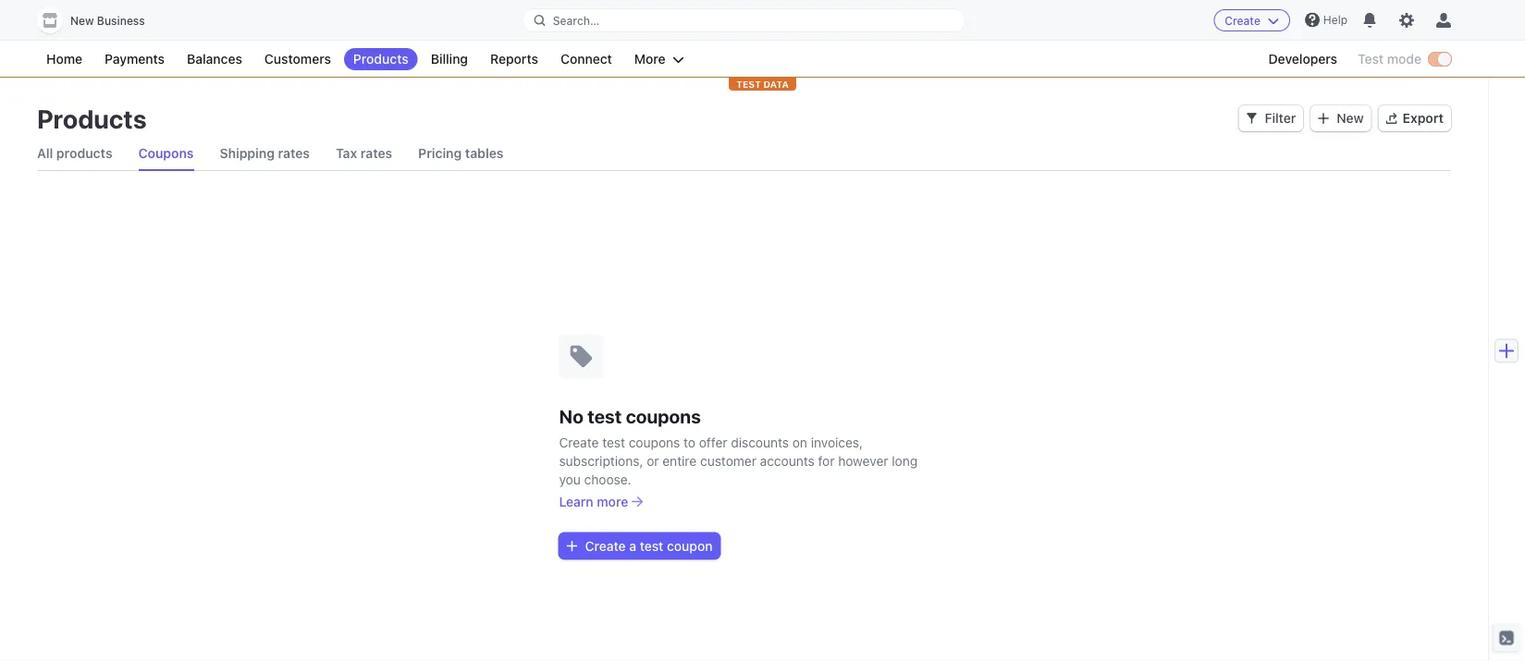 Task type: locate. For each thing, give the bounding box(es) containing it.
long
[[892, 453, 918, 469]]

rates right shipping
[[278, 146, 310, 161]]

create left the a
[[585, 538, 626, 554]]

1 vertical spatial products
[[37, 103, 147, 134]]

rates right tax
[[360, 146, 392, 161]]

create a test coupon
[[585, 538, 713, 554]]

0 horizontal spatial svg image
[[1246, 113, 1258, 124]]

export
[[1403, 111, 1444, 126]]

tab list
[[37, 137, 1451, 171]]

learn more
[[559, 494, 628, 509]]

2 vertical spatial create
[[585, 538, 626, 554]]

choose.
[[584, 472, 631, 487]]

all products link
[[37, 137, 112, 170]]

tab list containing all products
[[37, 137, 1451, 171]]

0 horizontal spatial rates
[[278, 146, 310, 161]]

pricing tables
[[418, 146, 504, 161]]

create for create
[[1225, 14, 1261, 27]]

1 horizontal spatial rates
[[360, 146, 392, 161]]

products
[[353, 51, 409, 67], [37, 103, 147, 134]]

all
[[37, 146, 53, 161]]

1 rates from the left
[[278, 146, 310, 161]]

more
[[597, 494, 628, 509]]

test inside "create a test coupon" link
[[640, 538, 664, 554]]

svg image right 'filter'
[[1318, 113, 1329, 124]]

1 horizontal spatial new
[[1337, 111, 1364, 126]]

create a test coupon link
[[559, 533, 720, 559]]

developers link
[[1259, 48, 1347, 70]]

balances
[[187, 51, 242, 67]]

1 vertical spatial coupons
[[629, 435, 680, 450]]

test right the a
[[640, 538, 664, 554]]

2 svg image from the left
[[1318, 113, 1329, 124]]

new down test
[[1337, 111, 1364, 126]]

0 vertical spatial create
[[1225, 14, 1261, 27]]

billing link
[[422, 48, 477, 70]]

customer
[[700, 453, 757, 469]]

test inside the create test coupons to offer discounts on invoices, subscriptions, or entire customer accounts for however long you choose.
[[602, 435, 625, 450]]

new left business
[[70, 14, 94, 27]]

Search… search field
[[523, 9, 965, 32]]

svg image left 'filter'
[[1246, 113, 1258, 124]]

test data
[[736, 79, 789, 89]]

create down no
[[559, 435, 599, 450]]

1 vertical spatial create
[[559, 435, 599, 450]]

to
[[684, 435, 696, 450]]

however
[[838, 453, 888, 469]]

svg image for filter
[[1246, 113, 1258, 124]]

rates inside "link"
[[278, 146, 310, 161]]

products inside products link
[[353, 51, 409, 67]]

svg image
[[567, 541, 578, 552]]

pricing tables link
[[418, 137, 504, 170]]

tax rates
[[336, 146, 392, 161]]

1 vertical spatial new
[[1337, 111, 1364, 126]]

test right no
[[588, 406, 622, 427]]

0 vertical spatial products
[[353, 51, 409, 67]]

2 rates from the left
[[360, 146, 392, 161]]

1 horizontal spatial products
[[353, 51, 409, 67]]

customers
[[264, 51, 331, 67]]

products up 'products'
[[37, 103, 147, 134]]

subscriptions,
[[559, 453, 643, 469]]

coupons
[[138, 146, 194, 161]]

create up developers link
[[1225, 14, 1261, 27]]

filter
[[1265, 111, 1296, 126]]

coupons inside the create test coupons to offer discounts on invoices, subscriptions, or entire customer accounts for however long you choose.
[[629, 435, 680, 450]]

svg image inside filter popup button
[[1246, 113, 1258, 124]]

tax rates link
[[336, 137, 392, 170]]

create button
[[1214, 9, 1290, 31]]

svg image for new
[[1318, 113, 1329, 124]]

customers link
[[255, 48, 340, 70]]

products link
[[344, 48, 418, 70]]

mode
[[1387, 51, 1422, 67]]

shipping
[[220, 146, 275, 161]]

home
[[46, 51, 82, 67]]

create inside the create test coupons to offer discounts on invoices, subscriptions, or entire customer accounts for however long you choose.
[[559, 435, 599, 450]]

reports link
[[481, 48, 548, 70]]

rates
[[278, 146, 310, 161], [360, 146, 392, 161]]

0 vertical spatial coupons
[[626, 406, 701, 427]]

coupons for no
[[626, 406, 701, 427]]

rates for tax rates
[[360, 146, 392, 161]]

connect
[[560, 51, 612, 67]]

coupons
[[626, 406, 701, 427], [629, 435, 680, 450]]

svg image
[[1246, 113, 1258, 124], [1318, 113, 1329, 124]]

1 svg image from the left
[[1246, 113, 1258, 124]]

new business
[[70, 14, 145, 27]]

create inside button
[[1225, 14, 1261, 27]]

for
[[818, 453, 835, 469]]

0 vertical spatial new
[[70, 14, 94, 27]]

billing
[[431, 51, 468, 67]]

coupons up to at the left
[[626, 406, 701, 427]]

test
[[588, 406, 622, 427], [602, 435, 625, 450], [640, 538, 664, 554]]

help
[[1324, 13, 1348, 26]]

coupons link
[[138, 137, 194, 170]]

create
[[1225, 14, 1261, 27], [559, 435, 599, 450], [585, 538, 626, 554]]

more button
[[625, 48, 693, 70]]

test
[[736, 79, 761, 89]]

new link
[[1311, 105, 1371, 131]]

accounts
[[760, 453, 815, 469]]

svg image inside new link
[[1318, 113, 1329, 124]]

0 vertical spatial test
[[588, 406, 622, 427]]

coupons for create
[[629, 435, 680, 450]]

coupons up or
[[629, 435, 680, 450]]

test up subscriptions,
[[602, 435, 625, 450]]

test for no
[[588, 406, 622, 427]]

new inside button
[[70, 14, 94, 27]]

new
[[70, 14, 94, 27], [1337, 111, 1364, 126]]

no
[[559, 406, 584, 427]]

1 vertical spatial test
[[602, 435, 625, 450]]

1 horizontal spatial svg image
[[1318, 113, 1329, 124]]

0 horizontal spatial new
[[70, 14, 94, 27]]

2 vertical spatial test
[[640, 538, 664, 554]]

products left billing
[[353, 51, 409, 67]]



Task type: vqa. For each thing, say whether or not it's contained in the screenshot.
Failed 0
no



Task type: describe. For each thing, give the bounding box(es) containing it.
connect link
[[551, 48, 621, 70]]

reports
[[490, 51, 538, 67]]

invoices,
[[811, 435, 863, 450]]

entire
[[663, 453, 697, 469]]

test for create
[[602, 435, 625, 450]]

help button
[[1298, 5, 1355, 35]]

discounts
[[731, 435, 789, 450]]

you
[[559, 472, 581, 487]]

balances link
[[178, 48, 252, 70]]

pricing
[[418, 146, 462, 161]]

search…
[[553, 14, 600, 27]]

rates for shipping rates
[[278, 146, 310, 161]]

home link
[[37, 48, 92, 70]]

create for create test coupons to offer discounts on invoices, subscriptions, or entire customer accounts for however long you choose.
[[559, 435, 599, 450]]

create for create a test coupon
[[585, 538, 626, 554]]

developers
[[1269, 51, 1338, 67]]

shipping rates
[[220, 146, 310, 161]]

payments link
[[95, 48, 174, 70]]

Search… text field
[[523, 9, 965, 32]]

create test coupons to offer discounts on invoices, subscriptions, or entire customer accounts for however long you choose.
[[559, 435, 918, 487]]

filter button
[[1239, 105, 1304, 131]]

payments
[[105, 51, 165, 67]]

offer
[[699, 435, 727, 450]]

new for new business
[[70, 14, 94, 27]]

products
[[56, 146, 112, 161]]

new for new
[[1337, 111, 1364, 126]]

learn
[[559, 494, 594, 509]]

learn more link
[[559, 493, 643, 511]]

0 horizontal spatial products
[[37, 103, 147, 134]]

all products
[[37, 146, 112, 161]]

data
[[764, 79, 789, 89]]

more
[[634, 51, 666, 67]]

a
[[629, 538, 636, 554]]

export button
[[1379, 105, 1451, 131]]

tax
[[336, 146, 357, 161]]

tables
[[465, 146, 504, 161]]

new business button
[[37, 7, 163, 33]]

business
[[97, 14, 145, 27]]

shipping rates link
[[220, 137, 310, 170]]

coupon
[[667, 538, 713, 554]]

or
[[647, 453, 659, 469]]

test
[[1358, 51, 1384, 67]]

on
[[793, 435, 807, 450]]

test mode
[[1358, 51, 1422, 67]]

no test coupons
[[559, 406, 701, 427]]



